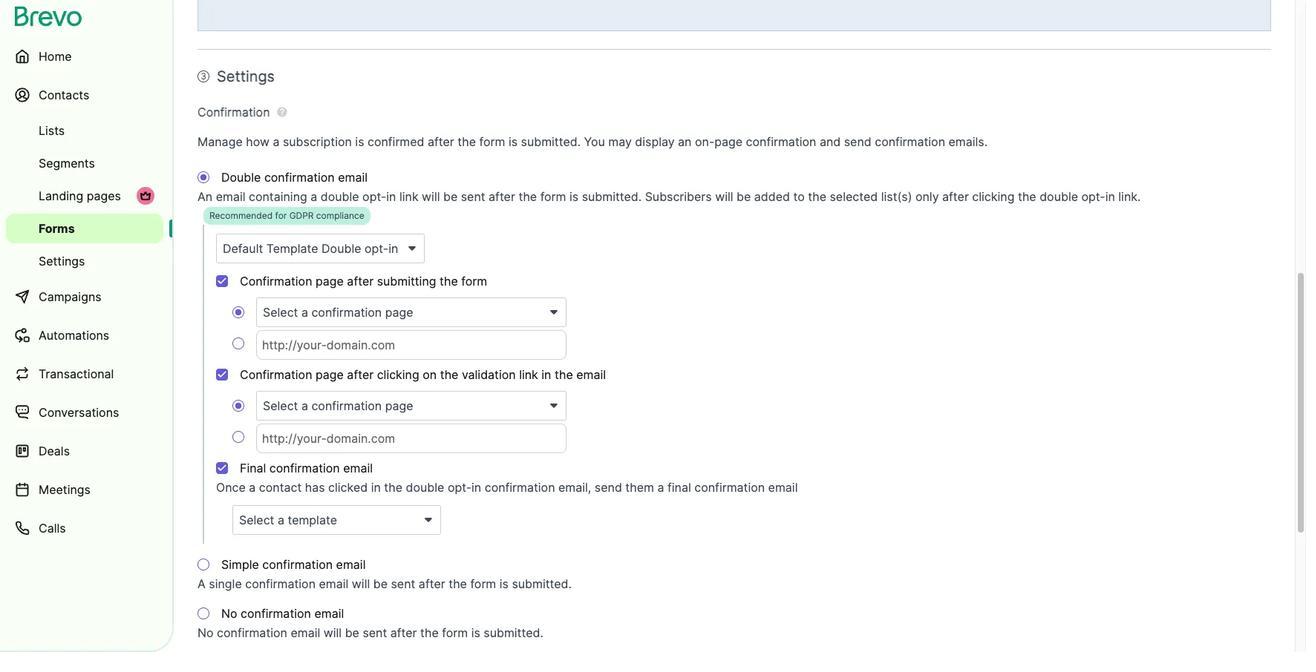 Task type: locate. For each thing, give the bounding box(es) containing it.
a down final
[[249, 481, 256, 495]]

0 horizontal spatial sent
[[363, 626, 387, 641]]

manage
[[197, 135, 243, 149]]

meetings
[[39, 483, 91, 497]]

pages
[[87, 189, 121, 203]]

1 horizontal spatial clicking
[[972, 189, 1015, 204]]

1 vertical spatial settings
[[39, 254, 85, 269]]

conversations link
[[6, 395, 163, 431]]

confirmation
[[197, 105, 270, 120], [240, 274, 312, 289], [240, 368, 312, 383]]

subscription
[[283, 135, 352, 149]]

1 vertical spatial no
[[197, 626, 214, 641]]

lists link
[[6, 116, 163, 146]]

form inside an email containing a double opt-in link will be sent after the form is submitted. subscribers will be added to the selected list(s) only after clicking the double opt-in link. recommended for gdpr compliance
[[540, 189, 566, 204]]

0 horizontal spatial send
[[595, 481, 622, 495]]

be
[[443, 189, 458, 204], [737, 189, 751, 204], [373, 577, 388, 592], [345, 626, 359, 641]]

link inside an email containing a double opt-in link will be sent after the form is submitted. subscribers will be added to the selected list(s) only after clicking the double opt-in link. recommended for gdpr compliance
[[399, 189, 418, 204]]

on
[[423, 368, 437, 383]]

you
[[584, 135, 605, 149]]

opt- down http://your-domain.com text field
[[448, 481, 472, 495]]

confirmation page after clicking on the validation link in the email
[[240, 368, 606, 383]]

in
[[386, 189, 396, 204], [1105, 189, 1115, 204], [541, 368, 551, 383], [371, 481, 381, 495], [471, 481, 481, 495]]

double left link.
[[1040, 189, 1078, 204]]

link down confirmed
[[399, 189, 418, 204]]

1 vertical spatial link
[[519, 368, 538, 383]]

0 horizontal spatial clicking
[[377, 368, 419, 383]]

segments
[[39, 156, 95, 171]]

has
[[305, 481, 325, 495]]

0 horizontal spatial settings
[[39, 254, 85, 269]]

display
[[635, 135, 675, 149]]

link.
[[1118, 189, 1141, 204]]

a left final on the bottom of page
[[657, 481, 664, 495]]

no down single
[[221, 607, 237, 622]]

2 vertical spatial page
[[316, 368, 344, 383]]

send right and
[[844, 135, 871, 149]]

1 vertical spatial page
[[316, 274, 344, 289]]

double up 'compliance'
[[321, 189, 359, 204]]

1 horizontal spatial link
[[519, 368, 538, 383]]

opt- left link.
[[1081, 189, 1105, 204]]

0 horizontal spatial double
[[321, 189, 359, 204]]

after
[[428, 135, 454, 149], [489, 189, 515, 204], [942, 189, 969, 204], [347, 274, 374, 289], [347, 368, 374, 383], [419, 577, 445, 592], [390, 626, 417, 641]]

0 vertical spatial clicking
[[972, 189, 1015, 204]]

confirmation for confirmation page after submitting the form
[[240, 274, 312, 289]]

settings right 3
[[217, 68, 275, 86]]

email
[[338, 170, 368, 185], [216, 189, 245, 204], [576, 368, 606, 383], [343, 461, 373, 476], [768, 481, 798, 495], [336, 558, 366, 573], [319, 577, 348, 592], [314, 607, 344, 622], [291, 626, 320, 641]]

transactional link
[[6, 356, 163, 392]]

calls link
[[6, 511, 163, 546]]

0 vertical spatial confirmation
[[197, 105, 270, 120]]

an
[[678, 135, 692, 149]]

0 vertical spatial sent
[[461, 189, 485, 204]]

calls
[[39, 521, 66, 536]]

an
[[197, 189, 212, 204]]

emails.
[[949, 135, 988, 149]]

1 vertical spatial confirmation
[[240, 274, 312, 289]]

final
[[667, 481, 691, 495]]

the
[[458, 135, 476, 149], [519, 189, 537, 204], [808, 189, 826, 204], [1018, 189, 1036, 204], [440, 274, 458, 289], [440, 368, 458, 383], [555, 368, 573, 383], [384, 481, 402, 495], [449, 577, 467, 592], [420, 626, 439, 641]]

will down the no confirmation email
[[324, 626, 342, 641]]

once a contact has clicked in the double opt-in confirmation email, send them a final confirmation email
[[216, 481, 798, 495]]

1 vertical spatial clicking
[[377, 368, 419, 383]]

2 vertical spatial confirmation
[[240, 368, 312, 383]]

confirmation for confirmation page after clicking on the validation link in the email
[[240, 368, 312, 383]]

link
[[399, 189, 418, 204], [519, 368, 538, 383]]

a
[[273, 135, 279, 149], [311, 189, 317, 204], [249, 481, 256, 495], [657, 481, 664, 495]]

clicking down emails.
[[972, 189, 1015, 204]]

a up gdpr
[[311, 189, 317, 204]]

no confirmation email
[[221, 607, 344, 622]]

deals link
[[6, 434, 163, 469]]

deals
[[39, 444, 70, 459]]

1 horizontal spatial settings
[[217, 68, 275, 86]]

opt- up 'compliance'
[[362, 189, 386, 204]]

settings down forms on the top left of page
[[39, 254, 85, 269]]

2 horizontal spatial sent
[[461, 189, 485, 204]]

sent inside an email containing a double opt-in link will be sent after the form is submitted. subscribers will be added to the selected list(s) only after clicking the double opt-in link. recommended for gdpr compliance
[[461, 189, 485, 204]]

will down confirmed
[[422, 189, 440, 204]]

compliance
[[316, 210, 364, 221]]

campaigns link
[[6, 279, 163, 315]]

form
[[479, 135, 505, 149], [540, 189, 566, 204], [461, 274, 487, 289], [470, 577, 496, 592], [442, 626, 468, 641]]

confirmation for confirmation
[[197, 105, 270, 120]]

1 vertical spatial sent
[[391, 577, 415, 592]]

1 horizontal spatial send
[[844, 135, 871, 149]]

opt-
[[362, 189, 386, 204], [1081, 189, 1105, 204], [448, 481, 472, 495]]

2 horizontal spatial double
[[1040, 189, 1078, 204]]

manage how a subscription is confirmed after the form is submitted. you may display an on-page confirmation and send confirmation emails.
[[197, 135, 988, 149]]

is
[[355, 135, 364, 149], [509, 135, 518, 149], [569, 189, 578, 204], [499, 577, 509, 592], [471, 626, 480, 641]]

clicked
[[328, 481, 368, 495]]

link right validation
[[519, 368, 538, 383]]

containing
[[249, 189, 307, 204]]

how
[[246, 135, 269, 149]]

clicking inside an email containing a double opt-in link will be sent after the form is submitted. subscribers will be added to the selected list(s) only after clicking the double opt-in link. recommended for gdpr compliance
[[972, 189, 1015, 204]]

subscribers
[[645, 189, 712, 204]]

1 horizontal spatial no
[[221, 607, 237, 622]]

only
[[915, 189, 939, 204]]

0 horizontal spatial opt-
[[362, 189, 386, 204]]

1 vertical spatial send
[[595, 481, 622, 495]]

contacts
[[39, 88, 89, 102]]

will right the "subscribers"
[[715, 189, 733, 204]]

no down "a"
[[197, 626, 214, 641]]

list(s)
[[881, 189, 912, 204]]

clicking left on
[[377, 368, 419, 383]]

transactional
[[39, 367, 114, 382]]

may
[[608, 135, 632, 149]]

confirmation
[[746, 135, 816, 149], [875, 135, 945, 149], [264, 170, 335, 185], [269, 461, 340, 476], [485, 481, 555, 495], [694, 481, 765, 495], [262, 558, 333, 573], [245, 577, 316, 592], [241, 607, 311, 622], [217, 626, 287, 641]]

0 vertical spatial page
[[714, 135, 743, 149]]

automations link
[[6, 318, 163, 353]]

no
[[221, 607, 237, 622], [197, 626, 214, 641]]

0 vertical spatial settings
[[217, 68, 275, 86]]

0 vertical spatial no
[[221, 607, 237, 622]]

0 vertical spatial link
[[399, 189, 418, 204]]

settings
[[217, 68, 275, 86], [39, 254, 85, 269]]

link for in
[[519, 368, 538, 383]]

submitting
[[377, 274, 436, 289]]

page
[[714, 135, 743, 149], [316, 274, 344, 289], [316, 368, 344, 383]]

double down http://your-domain.com text field
[[406, 481, 444, 495]]

no confirmation email will be sent after the form is submitted.
[[197, 626, 543, 641]]

left___rvooi image
[[140, 190, 151, 202]]

sent
[[461, 189, 485, 204], [391, 577, 415, 592], [363, 626, 387, 641]]

submitted.
[[521, 135, 581, 149], [582, 189, 642, 204], [512, 577, 572, 592], [484, 626, 543, 641]]

0 horizontal spatial link
[[399, 189, 418, 204]]

double
[[321, 189, 359, 204], [1040, 189, 1078, 204], [406, 481, 444, 495]]

0 horizontal spatial no
[[197, 626, 214, 641]]

send
[[844, 135, 871, 149], [595, 481, 622, 495]]

clicking
[[972, 189, 1015, 204], [377, 368, 419, 383]]

no for no confirmation email
[[221, 607, 237, 622]]

send left the them
[[595, 481, 622, 495]]

once
[[216, 481, 246, 495]]

will
[[422, 189, 440, 204], [715, 189, 733, 204], [352, 577, 370, 592], [324, 626, 342, 641]]



Task type: describe. For each thing, give the bounding box(es) containing it.
is inside an email containing a double opt-in link will be sent after the form is submitted. subscribers will be added to the selected list(s) only after clicking the double opt-in link. recommended for gdpr compliance
[[569, 189, 578, 204]]

landing pages link
[[6, 181, 163, 211]]

gdpr
[[289, 210, 314, 221]]

conversations
[[39, 405, 119, 420]]

automations
[[39, 328, 109, 343]]

1 horizontal spatial double
[[406, 481, 444, 495]]

0 vertical spatial send
[[844, 135, 871, 149]]

a inside an email containing a double opt-in link will be sent after the form is submitted. subscribers will be added to the selected list(s) only after clicking the double opt-in link. recommended for gdpr compliance
[[311, 189, 317, 204]]

no for no confirmation email will be sent after the form is submitted.
[[197, 626, 214, 641]]

a single confirmation email will be sent after the form is submitted.
[[197, 577, 572, 592]]

submitted. inside an email containing a double opt-in link will be sent after the form is submitted. subscribers will be added to the selected list(s) only after clicking the double opt-in link. recommended for gdpr compliance
[[582, 189, 642, 204]]

1 horizontal spatial opt-
[[448, 481, 472, 495]]

double confirmation email
[[221, 170, 368, 185]]

a
[[197, 577, 206, 592]]

landing pages
[[39, 189, 121, 203]]

page for confirmation page after submitting the form
[[316, 274, 344, 289]]

simple
[[221, 558, 259, 573]]

page for confirmation page after clicking on the validation link in the email
[[316, 368, 344, 383]]

email,
[[558, 481, 591, 495]]

contact
[[259, 481, 302, 495]]

2 vertical spatial sent
[[363, 626, 387, 641]]

settings link
[[6, 247, 163, 276]]

http://your-domain.com text field
[[256, 331, 567, 360]]

a right how
[[273, 135, 279, 149]]

added
[[754, 189, 790, 204]]

lists
[[39, 123, 65, 138]]

3
[[201, 71, 206, 82]]

on-
[[695, 135, 714, 149]]

confirmation page after submitting the form
[[240, 274, 487, 289]]

for
[[275, 210, 287, 221]]

final confirmation email
[[240, 461, 373, 476]]

confirmed
[[368, 135, 424, 149]]

campaigns
[[39, 290, 101, 304]]

double
[[221, 170, 261, 185]]

landing
[[39, 189, 83, 203]]

forms
[[39, 221, 75, 236]]

link for will
[[399, 189, 418, 204]]

email inside an email containing a double opt-in link will be sent after the form is submitted. subscribers will be added to the selected list(s) only after clicking the double opt-in link. recommended for gdpr compliance
[[216, 189, 245, 204]]

to
[[793, 189, 805, 204]]

home
[[39, 49, 72, 64]]

will up no confirmation email will be sent after the form is submitted. at the bottom of page
[[352, 577, 370, 592]]

simple confirmation email
[[221, 558, 366, 573]]

home link
[[6, 39, 163, 74]]

contacts link
[[6, 77, 163, 113]]

http://your-domain.com text field
[[256, 424, 567, 454]]

1 horizontal spatial sent
[[391, 577, 415, 592]]

meetings link
[[6, 472, 163, 508]]

an email containing a double opt-in link will be sent after the form is submitted. subscribers will be added to the selected list(s) only after clicking the double opt-in link. recommended for gdpr compliance
[[197, 189, 1141, 221]]

single
[[209, 577, 242, 592]]

selected
[[830, 189, 878, 204]]

2 horizontal spatial opt-
[[1081, 189, 1105, 204]]

segments link
[[6, 148, 163, 178]]

validation
[[462, 368, 516, 383]]

forms link
[[6, 214, 163, 244]]

recommended
[[209, 210, 273, 221]]

and
[[820, 135, 841, 149]]

final
[[240, 461, 266, 476]]

them
[[625, 481, 654, 495]]



Task type: vqa. For each thing, say whether or not it's contained in the screenshot.
the topmost about
no



